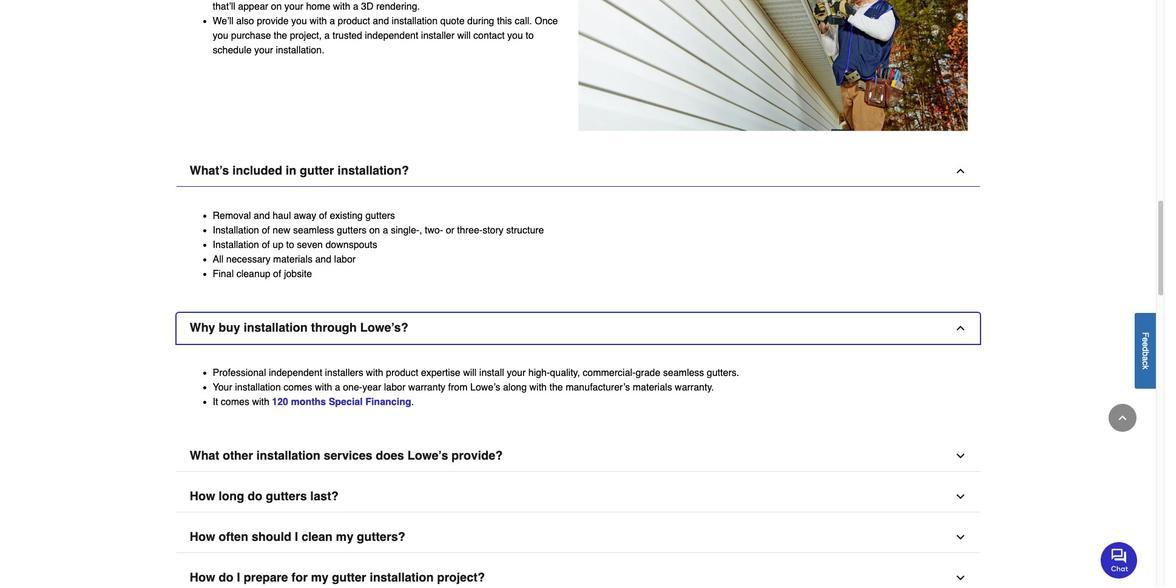 Task type: vqa. For each thing, say whether or not it's contained in the screenshot.
along
yes



Task type: describe. For each thing, give the bounding box(es) containing it.
with up year
[[366, 368, 383, 379]]

2 installation from the top
[[213, 240, 259, 251]]

how often should i clean my gutters? button
[[176, 523, 980, 554]]

we'll
[[213, 16, 234, 27]]

chevron down image inside "how long do gutters last?" button
[[955, 491, 967, 503]]

my for clean
[[336, 531, 354, 545]]

independent inside we'll also provide you with a product and installation quote during this call. once you purchase the project, a trusted independent installer will contact you to schedule your installation.
[[365, 30, 418, 41]]

or
[[446, 225, 455, 236]]

buy
[[219, 321, 240, 335]]

schedule
[[213, 45, 252, 56]]

story
[[483, 225, 504, 236]]

purchase
[[231, 30, 271, 41]]

professional independent installers with product expertise will install your high-quality, commercial-grade seamless gutters. your installation comes with a one-year labor warranty from lowe's along with the manufacturer's materials warranty. it comes with 120 months special financing .
[[213, 368, 739, 408]]

materials inside professional independent installers with product expertise will install your high-quality, commercial-grade seamless gutters. your installation comes with a one-year labor warranty from lowe's along with the manufacturer's materials warranty. it comes with 120 months special financing .
[[633, 382, 672, 393]]

0 vertical spatial comes
[[284, 382, 312, 393]]

one-
[[343, 382, 362, 393]]

lowe's?
[[360, 321, 408, 335]]

installation inside "button"
[[370, 571, 434, 585]]

f e e d b a c k button
[[1135, 313, 1156, 389]]

installation.
[[276, 45, 325, 56]]

seven
[[297, 240, 323, 251]]

1 e from the top
[[1141, 337, 1151, 342]]

1 vertical spatial comes
[[221, 397, 249, 408]]

independent inside professional independent installers with product expertise will install your high-quality, commercial-grade seamless gutters. your installation comes with a one-year labor warranty from lowe's along with the manufacturer's materials warranty. it comes with 120 months special financing .
[[269, 368, 322, 379]]

0 horizontal spatial you
[[213, 30, 228, 41]]

chevron up image inside why buy installation through lowe's? button
[[955, 322, 967, 335]]

last?
[[310, 490, 339, 504]]

why buy installation through lowe's? button
[[176, 313, 980, 344]]

materials inside removal and haul away of existing gutters installation of new seamless gutters on a single-, two- or three-story structure installation of up to seven downspouts all necessary materials and labor final cleanup of jobsite
[[273, 254, 313, 265]]

installers
[[325, 368, 363, 379]]

what
[[190, 449, 219, 463]]

do inside "how long do gutters last?" button
[[248, 490, 263, 504]]

install
[[479, 368, 504, 379]]

call.
[[515, 16, 532, 27]]

what's included in gutter installation?
[[190, 164, 409, 178]]

chevron up image
[[955, 165, 967, 177]]

with up the "months"
[[315, 382, 332, 393]]

chevron up image inside 'scroll to top' element
[[1117, 412, 1129, 424]]

do inside how do i prepare for my gutter installation project? "button"
[[219, 571, 234, 585]]

special
[[329, 397, 363, 408]]

the inside professional independent installers with product expertise will install your high-quality, commercial-grade seamless gutters. your installation comes with a one-year labor warranty from lowe's along with the manufacturer's materials warranty. it comes with 120 months special financing .
[[550, 382, 563, 393]]

how often should i clean my gutters?
[[190, 531, 406, 545]]

,
[[420, 225, 422, 236]]

what's
[[190, 164, 229, 178]]

scroll to top element
[[1109, 404, 1137, 432]]

manufacturer's
[[566, 382, 630, 393]]

away
[[294, 211, 316, 222]]

clean
[[302, 531, 333, 545]]

long
[[219, 490, 244, 504]]

cleanup
[[237, 269, 271, 280]]

120
[[272, 397, 288, 408]]

other
[[223, 449, 253, 463]]

lowe's inside button
[[408, 449, 448, 463]]

chevron down image for gutters?
[[955, 532, 967, 544]]

your inside professional independent installers with product expertise will install your high-quality, commercial-grade seamless gutters. your installation comes with a one-year labor warranty from lowe's along with the manufacturer's materials warranty. it comes with 120 months special financing .
[[507, 368, 526, 379]]

provide
[[257, 16, 289, 27]]

in
[[286, 164, 296, 178]]

from
[[448, 382, 468, 393]]

also
[[236, 16, 254, 27]]

labor inside professional independent installers with product expertise will install your high-quality, commercial-grade seamless gutters. your installation comes with a one-year labor warranty from lowe's along with the manufacturer's materials warranty. it comes with 120 months special financing .
[[384, 382, 406, 393]]

of right the away
[[319, 211, 327, 222]]

your inside we'll also provide you with a product and installation quote during this call. once you purchase the project, a trusted independent installer will contact you to schedule your installation.
[[254, 45, 273, 56]]

structure
[[506, 225, 544, 236]]

120 months special financing link
[[272, 397, 411, 408]]

existing
[[330, 211, 363, 222]]

with down the "high-"
[[530, 382, 547, 393]]

installation?
[[338, 164, 409, 178]]

chat invite button image
[[1101, 542, 1138, 579]]

2 vertical spatial and
[[315, 254, 332, 265]]

project,
[[290, 30, 322, 41]]

how long do gutters last? button
[[176, 482, 980, 513]]

installation right buy
[[244, 321, 308, 335]]

project?
[[437, 571, 485, 585]]

your
[[213, 382, 232, 393]]

haul
[[273, 211, 291, 222]]

how do i prepare for my gutter installation project?
[[190, 571, 485, 585]]

to inside removal and haul away of existing gutters installation of new seamless gutters on a single-, two- or three-story structure installation of up to seven downspouts all necessary materials and labor final cleanup of jobsite
[[286, 240, 294, 251]]

lowe's inside professional independent installers with product expertise will install your high-quality, commercial-grade seamless gutters. your installation comes with a one-year labor warranty from lowe's along with the manufacturer's materials warranty. it comes with 120 months special financing .
[[470, 382, 500, 393]]

jobsite
[[284, 269, 312, 280]]

year
[[362, 382, 381, 393]]

services
[[324, 449, 373, 463]]

how long do gutters last?
[[190, 490, 339, 504]]

professional
[[213, 368, 266, 379]]

installer
[[421, 30, 455, 41]]

1 vertical spatial and
[[254, 211, 270, 222]]

we'll also provide you with a product and installation quote during this call. once you purchase the project, a trusted independent installer will contact you to schedule your installation.
[[213, 16, 558, 56]]

it
[[213, 397, 218, 408]]

f
[[1141, 332, 1151, 337]]

1 vertical spatial gutters
[[337, 225, 367, 236]]

gutter inside "button"
[[332, 571, 366, 585]]

months
[[291, 397, 326, 408]]



Task type: locate. For each thing, give the bounding box(es) containing it.
1 vertical spatial installation
[[213, 240, 259, 251]]

prepare
[[244, 571, 288, 585]]

during
[[467, 16, 494, 27]]

lowe's
[[470, 382, 500, 393], [408, 449, 448, 463]]

downspouts
[[326, 240, 377, 251]]

my
[[336, 531, 354, 545], [311, 571, 329, 585]]

0 horizontal spatial to
[[286, 240, 294, 251]]

1 vertical spatial chevron up image
[[1117, 412, 1129, 424]]

installation
[[213, 225, 259, 236], [213, 240, 259, 251]]

0 horizontal spatial comes
[[221, 397, 249, 408]]

seamless up seven
[[293, 225, 334, 236]]

single-
[[391, 225, 420, 236]]

1 vertical spatial independent
[[269, 368, 322, 379]]

product up warranty
[[386, 368, 418, 379]]

i left prepare
[[237, 571, 240, 585]]

0 vertical spatial installation
[[213, 225, 259, 236]]

grade
[[636, 368, 661, 379]]

gutter
[[300, 164, 334, 178], [332, 571, 366, 585]]

1 vertical spatial gutter
[[332, 571, 366, 585]]

2 horizontal spatial you
[[508, 30, 523, 41]]

labor inside removal and haul away of existing gutters installation of new seamless gutters on a single-, two- or three-story structure installation of up to seven downspouts all necessary materials and labor final cleanup of jobsite
[[334, 254, 356, 265]]

independent
[[365, 30, 418, 41], [269, 368, 322, 379]]

this
[[497, 16, 512, 27]]

1 vertical spatial do
[[219, 571, 234, 585]]

3 how from the top
[[190, 571, 215, 585]]

a inside button
[[1141, 356, 1151, 361]]

0 horizontal spatial materials
[[273, 254, 313, 265]]

i inside "button"
[[237, 571, 240, 585]]

installation inside we'll also provide you with a product and installation quote during this call. once you purchase the project, a trusted independent installer will contact you to schedule your installation.
[[392, 16, 438, 27]]

0 horizontal spatial the
[[274, 30, 287, 41]]

lowe's down install in the left bottom of the page
[[470, 382, 500, 393]]

a left one- at bottom left
[[335, 382, 340, 393]]

my right clean
[[336, 531, 354, 545]]

1 horizontal spatial you
[[291, 16, 307, 27]]

0 vertical spatial product
[[338, 16, 370, 27]]

once
[[535, 16, 558, 27]]

independent right trusted
[[365, 30, 418, 41]]

1 vertical spatial materials
[[633, 382, 672, 393]]

c
[[1141, 361, 1151, 365]]

2 vertical spatial gutters
[[266, 490, 307, 504]]

0 horizontal spatial labor
[[334, 254, 356, 265]]

1 horizontal spatial my
[[336, 531, 354, 545]]

do right long
[[248, 490, 263, 504]]

1 chevron down image from the top
[[955, 450, 967, 463]]

a up trusted
[[330, 16, 335, 27]]

labor down downspouts at the left
[[334, 254, 356, 265]]

why buy installation through lowe's?
[[190, 321, 408, 335]]

final
[[213, 269, 234, 280]]

k
[[1141, 365, 1151, 370]]

the inside we'll also provide you with a product and installation quote during this call. once you purchase the project, a trusted independent installer will contact you to schedule your installation.
[[274, 30, 287, 41]]

0 vertical spatial gutters
[[366, 211, 395, 222]]

seamless inside removal and haul away of existing gutters installation of new seamless gutters on a single-, two- or three-story structure installation of up to seven downspouts all necessary materials and labor final cleanup of jobsite
[[293, 225, 334, 236]]

1 horizontal spatial lowe's
[[470, 382, 500, 393]]

gutters up on
[[366, 211, 395, 222]]

what's included in gutter installation? button
[[176, 156, 980, 187]]

chevron down image
[[955, 450, 967, 463], [955, 491, 967, 503], [955, 532, 967, 544], [955, 572, 967, 585]]

installation down the gutters? on the bottom of page
[[370, 571, 434, 585]]

2 how from the top
[[190, 531, 215, 545]]

0 vertical spatial do
[[248, 490, 263, 504]]

chevron up image
[[955, 322, 967, 335], [1117, 412, 1129, 424]]

1 horizontal spatial your
[[507, 368, 526, 379]]

2 e from the top
[[1141, 342, 1151, 347]]

my inside button
[[336, 531, 354, 545]]

1 horizontal spatial chevron up image
[[1117, 412, 1129, 424]]

labor
[[334, 254, 356, 265], [384, 382, 406, 393]]

gutter right 'in'
[[300, 164, 334, 178]]

0 vertical spatial lowe's
[[470, 382, 500, 393]]

will up from
[[463, 368, 477, 379]]

1 installation from the top
[[213, 225, 259, 236]]

1 horizontal spatial the
[[550, 382, 563, 393]]

1 horizontal spatial seamless
[[663, 368, 704, 379]]

you down we'll
[[213, 30, 228, 41]]

a up k
[[1141, 356, 1151, 361]]

1 vertical spatial my
[[311, 571, 329, 585]]

b
[[1141, 352, 1151, 356]]

how inside button
[[190, 490, 215, 504]]

the down quality,
[[550, 382, 563, 393]]

0 vertical spatial materials
[[273, 254, 313, 265]]

with
[[310, 16, 327, 27], [366, 368, 383, 379], [315, 382, 332, 393], [530, 382, 547, 393], [252, 397, 269, 408]]

how inside "button"
[[190, 571, 215, 585]]

0 horizontal spatial chevron up image
[[955, 322, 967, 335]]

1 horizontal spatial do
[[248, 490, 263, 504]]

chevron down image for provide?
[[955, 450, 967, 463]]

1 vertical spatial will
[[463, 368, 477, 379]]

1 horizontal spatial labor
[[384, 382, 406, 393]]

0 vertical spatial chevron up image
[[955, 322, 967, 335]]

how for how long do gutters last?
[[190, 490, 215, 504]]

1 vertical spatial labor
[[384, 382, 406, 393]]

product up trusted
[[338, 16, 370, 27]]

why
[[190, 321, 215, 335]]

gutters left last?
[[266, 490, 307, 504]]

e
[[1141, 337, 1151, 342], [1141, 342, 1151, 347]]

of left jobsite
[[273, 269, 281, 280]]

0 horizontal spatial seamless
[[293, 225, 334, 236]]

installation up installer
[[392, 16, 438, 27]]

provide?
[[452, 449, 503, 463]]

to down call.
[[526, 30, 534, 41]]

comes up the "months"
[[284, 382, 312, 393]]

do left prepare
[[219, 571, 234, 585]]

will
[[457, 30, 471, 41], [463, 368, 477, 379]]

removal and haul away of existing gutters installation of new seamless gutters on a single-, two- or three-story structure installation of up to seven downspouts all necessary materials and labor final cleanup of jobsite
[[213, 211, 544, 280]]

3 chevron down image from the top
[[955, 532, 967, 544]]

how do i prepare for my gutter installation project? button
[[176, 563, 980, 588]]

a right on
[[383, 225, 388, 236]]

does
[[376, 449, 404, 463]]

on
[[369, 225, 380, 236]]

trusted
[[333, 30, 362, 41]]

gutters up downspouts at the left
[[337, 225, 367, 236]]

removal
[[213, 211, 251, 222]]

0 horizontal spatial independent
[[269, 368, 322, 379]]

lowe's right does
[[408, 449, 448, 463]]

quote
[[440, 16, 465, 27]]

e up d
[[1141, 337, 1151, 342]]

will down the quote
[[457, 30, 471, 41]]

0 vertical spatial the
[[274, 30, 287, 41]]

d
[[1141, 347, 1151, 352]]

product inside professional independent installers with product expertise will install your high-quality, commercial-grade seamless gutters. your installation comes with a one-year labor warranty from lowe's along with the manufacturer's materials warranty. it comes with 120 months special financing .
[[386, 368, 418, 379]]

0 vertical spatial i
[[295, 531, 298, 545]]

up
[[273, 240, 283, 251]]

for
[[292, 571, 308, 585]]

will inside we'll also provide you with a product and installation quote during this call. once you purchase the project, a trusted independent installer will contact you to schedule your installation.
[[457, 30, 471, 41]]

along
[[503, 382, 527, 393]]

a left trusted
[[325, 30, 330, 41]]

0 vertical spatial will
[[457, 30, 471, 41]]

1 vertical spatial product
[[386, 368, 418, 379]]

to right up
[[286, 240, 294, 251]]

1 vertical spatial seamless
[[663, 368, 704, 379]]

will inside professional independent installers with product expertise will install your high-quality, commercial-grade seamless gutters. your installation comes with a one-year labor warranty from lowe's along with the manufacturer's materials warranty. it comes with 120 months special financing .
[[463, 368, 477, 379]]

e up b
[[1141, 342, 1151, 347]]

you down call.
[[508, 30, 523, 41]]

installation up 'necessary'
[[213, 240, 259, 251]]

gutters?
[[357, 531, 406, 545]]

how for how do i prepare for my gutter installation project?
[[190, 571, 215, 585]]

seamless inside professional independent installers with product expertise will install your high-quality, commercial-grade seamless gutters. your installation comes with a one-year labor warranty from lowe's along with the manufacturer's materials warranty. it comes with 120 months special financing .
[[663, 368, 704, 379]]

1 horizontal spatial comes
[[284, 382, 312, 393]]

0 vertical spatial your
[[254, 45, 273, 56]]

how inside button
[[190, 531, 215, 545]]

2 chevron down image from the top
[[955, 491, 967, 503]]

warranty.
[[675, 382, 714, 393]]

1 horizontal spatial materials
[[633, 382, 672, 393]]

materials up jobsite
[[273, 254, 313, 265]]

my right for
[[311, 571, 329, 585]]

installation
[[392, 16, 438, 27], [244, 321, 308, 335], [235, 382, 281, 393], [256, 449, 321, 463], [370, 571, 434, 585]]

0 horizontal spatial and
[[254, 211, 270, 222]]

0 vertical spatial seamless
[[293, 225, 334, 236]]

gutters inside button
[[266, 490, 307, 504]]

my for for
[[311, 571, 329, 585]]

0 vertical spatial my
[[336, 531, 354, 545]]

new
[[273, 225, 290, 236]]

quality,
[[550, 368, 580, 379]]

0 horizontal spatial lowe's
[[408, 449, 448, 463]]

a
[[330, 16, 335, 27], [325, 30, 330, 41], [383, 225, 388, 236], [1141, 356, 1151, 361], [335, 382, 340, 393]]

how for how often should i clean my gutters?
[[190, 531, 215, 545]]

of
[[319, 211, 327, 222], [262, 225, 270, 236], [262, 240, 270, 251], [273, 269, 281, 280]]

chevron down image inside how often should i clean my gutters? button
[[955, 532, 967, 544]]

chevron down image inside what other installation services does lowe's provide? button
[[955, 450, 967, 463]]

through
[[311, 321, 357, 335]]

necessary
[[226, 254, 271, 265]]

0 vertical spatial labor
[[334, 254, 356, 265]]

0 horizontal spatial i
[[237, 571, 240, 585]]

and inside we'll also provide you with a product and installation quote during this call. once you purchase the project, a trusted independent installer will contact you to schedule your installation.
[[373, 16, 389, 27]]

gutters
[[366, 211, 395, 222], [337, 225, 367, 236], [266, 490, 307, 504]]

should
[[252, 531, 292, 545]]

and
[[373, 16, 389, 27], [254, 211, 270, 222], [315, 254, 332, 265]]

chevron down image for gutter
[[955, 572, 967, 585]]

my inside "button"
[[311, 571, 329, 585]]

installation down professional
[[235, 382, 281, 393]]

0 vertical spatial to
[[526, 30, 534, 41]]

high-
[[529, 368, 550, 379]]

often
[[219, 531, 248, 545]]

1 how from the top
[[190, 490, 215, 504]]

included
[[232, 164, 282, 178]]

to inside we'll also provide you with a product and installation quote during this call. once you purchase the project, a trusted independent installer will contact you to schedule your installation.
[[526, 30, 534, 41]]

to
[[526, 30, 534, 41], [286, 240, 294, 251]]

1 vertical spatial lowe's
[[408, 449, 448, 463]]

1 vertical spatial the
[[550, 382, 563, 393]]

all
[[213, 254, 224, 265]]

1 horizontal spatial independent
[[365, 30, 418, 41]]

product inside we'll also provide you with a product and installation quote during this call. once you purchase the project, a trusted independent installer will contact you to schedule your installation.
[[338, 16, 370, 27]]

0 horizontal spatial my
[[311, 571, 329, 585]]

1 horizontal spatial and
[[315, 254, 332, 265]]

0 horizontal spatial product
[[338, 16, 370, 27]]

1 vertical spatial how
[[190, 531, 215, 545]]

.
[[411, 397, 414, 408]]

a inside removal and haul away of existing gutters installation of new seamless gutters on a single-, two- or three-story structure installation of up to seven downspouts all necessary materials and labor final cleanup of jobsite
[[383, 225, 388, 236]]

installation down removal
[[213, 225, 259, 236]]

0 vertical spatial and
[[373, 16, 389, 27]]

contact
[[474, 30, 505, 41]]

commercial-
[[583, 368, 636, 379]]

1 vertical spatial your
[[507, 368, 526, 379]]

1 vertical spatial to
[[286, 240, 294, 251]]

1 vertical spatial i
[[237, 571, 240, 585]]

your up along on the bottom left of the page
[[507, 368, 526, 379]]

independent up the "months"
[[269, 368, 322, 379]]

seamless up warranty.
[[663, 368, 704, 379]]

comes down your
[[221, 397, 249, 408]]

gutter inside button
[[300, 164, 334, 178]]

expertise
[[421, 368, 461, 379]]

gutter right for
[[332, 571, 366, 585]]

seamless
[[293, 225, 334, 236], [663, 368, 704, 379]]

with inside we'll also provide you with a product and installation quote during this call. once you purchase the project, a trusted independent installer will contact you to schedule your installation.
[[310, 16, 327, 27]]

the
[[274, 30, 287, 41], [550, 382, 563, 393]]

two-
[[425, 225, 443, 236]]

the down provide
[[274, 30, 287, 41]]

you up project, at the top left of page
[[291, 16, 307, 27]]

materials down grade
[[633, 382, 672, 393]]

labor up financing
[[384, 382, 406, 393]]

warranty
[[408, 382, 446, 393]]

a professional independent installer in a blue lowe's vest installing gutters on a roof. image
[[578, 0, 968, 132]]

three-
[[457, 225, 483, 236]]

0 vertical spatial how
[[190, 490, 215, 504]]

comes
[[284, 382, 312, 393], [221, 397, 249, 408]]

installation inside professional independent installers with product expertise will install your high-quality, commercial-grade seamless gutters. your installation comes with a one-year labor warranty from lowe's along with the manufacturer's materials warranty. it comes with 120 months special financing .
[[235, 382, 281, 393]]

i left clean
[[295, 531, 298, 545]]

chevron down image inside how do i prepare for my gutter installation project? "button"
[[955, 572, 967, 585]]

0 vertical spatial independent
[[365, 30, 418, 41]]

with left 120
[[252, 397, 269, 408]]

0 vertical spatial gutter
[[300, 164, 334, 178]]

what other installation services does lowe's provide? button
[[176, 441, 980, 472]]

of left new
[[262, 225, 270, 236]]

i inside button
[[295, 531, 298, 545]]

with up project, at the top left of page
[[310, 16, 327, 27]]

0 horizontal spatial do
[[219, 571, 234, 585]]

financing
[[366, 397, 411, 408]]

your down the purchase
[[254, 45, 273, 56]]

4 chevron down image from the top
[[955, 572, 967, 585]]

gutters.
[[707, 368, 739, 379]]

of left up
[[262, 240, 270, 251]]

materials
[[273, 254, 313, 265], [633, 382, 672, 393]]

1 horizontal spatial to
[[526, 30, 534, 41]]

i
[[295, 531, 298, 545], [237, 571, 240, 585]]

2 horizontal spatial and
[[373, 16, 389, 27]]

a inside professional independent installers with product expertise will install your high-quality, commercial-grade seamless gutters. your installation comes with a one-year labor warranty from lowe's along with the manufacturer's materials warranty. it comes with 120 months special financing .
[[335, 382, 340, 393]]

0 horizontal spatial your
[[254, 45, 273, 56]]

1 horizontal spatial i
[[295, 531, 298, 545]]

installation up how long do gutters last?
[[256, 449, 321, 463]]

2 vertical spatial how
[[190, 571, 215, 585]]

what other installation services does lowe's provide?
[[190, 449, 503, 463]]

1 horizontal spatial product
[[386, 368, 418, 379]]



